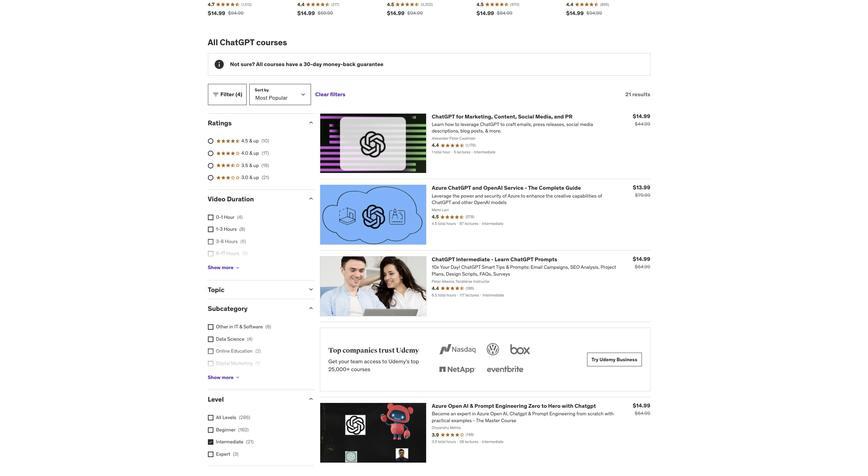 Task type: describe. For each thing, give the bounding box(es) containing it.
xsmall image for beginner
[[208, 427, 213, 433]]

show more for video duration
[[208, 265, 234, 271]]

1 vertical spatial all
[[256, 61, 263, 67]]

$79.99
[[635, 192, 650, 198]]

1 vertical spatial courses
[[264, 61, 285, 67]]

0 vertical spatial (3)
[[242, 251, 248, 257]]

show more button for subcategory
[[208, 371, 240, 384]]

small image for level
[[307, 396, 314, 403]]

show more for subcategory
[[208, 374, 234, 380]]

other in it & software (6)
[[216, 324, 271, 330]]

content,
[[494, 113, 517, 120]]

all levels (286)
[[216, 414, 250, 421]]

4.5
[[241, 138, 248, 144]]

azure chatgpt and openai service - the complete guide
[[432, 184, 581, 191]]

$14.99 for chatgpt for marketing, content, social media, and pr
[[633, 113, 650, 119]]

clear filters button
[[315, 84, 345, 105]]

service
[[504, 184, 524, 191]]

up for 4.0 & up
[[254, 150, 259, 156]]

$64.99 for azure open ai & prompt engineering zero to hero with chatgpt
[[635, 410, 650, 417]]

top
[[411, 358, 419, 365]]

6-17 hours (3)
[[216, 251, 248, 257]]

(162)
[[238, 427, 249, 433]]

for
[[456, 113, 463, 120]]

17
[[221, 251, 225, 257]]

all for all levels (286)
[[216, 414, 221, 421]]

21
[[625, 91, 631, 98]]

show for video duration
[[208, 265, 221, 271]]

marketing,
[[465, 113, 493, 120]]

udemy's
[[389, 358, 410, 365]]

netapp image
[[438, 362, 477, 378]]

data science (4)
[[216, 336, 252, 342]]

(8)
[[239, 226, 245, 232]]

video duration button
[[208, 195, 302, 203]]

media,
[[535, 113, 553, 120]]

0 vertical spatial (6)
[[241, 238, 246, 244]]

ratings button
[[208, 119, 302, 127]]

have
[[286, 61, 298, 67]]

& right it
[[239, 324, 242, 330]]

$14.99 $44.99
[[633, 113, 650, 127]]

chatgpt for marketing, content, social media, and pr link
[[432, 113, 573, 120]]

azure open ai & prompt engineering zero to hero with chatgpt
[[432, 403, 596, 409]]

your
[[339, 358, 349, 365]]

level
[[208, 395, 224, 404]]

3-
[[216, 238, 221, 244]]

ratings
[[208, 119, 232, 127]]

science
[[227, 336, 244, 342]]

udemy inside top companies trust udemy get your team access to udemy's top 25,000+ courses
[[396, 346, 419, 355]]

1-
[[216, 226, 220, 232]]

try
[[592, 356, 598, 363]]

results
[[632, 91, 650, 98]]

hours right 17+
[[225, 263, 238, 269]]

21 results status
[[625, 91, 650, 98]]

education
[[231, 348, 253, 354]]

1 horizontal spatial to
[[541, 403, 547, 409]]

courses inside top companies trust udemy get your team access to udemy's top 25,000+ courses
[[351, 366, 370, 373]]

xsmall image down 6-17 hours (3)
[[235, 265, 240, 270]]

top
[[328, 346, 341, 355]]

topic
[[208, 286, 224, 294]]

(1)
[[255, 360, 260, 367]]

17+ hours
[[216, 263, 238, 269]]

small image for ratings
[[307, 119, 314, 126]]

data
[[216, 336, 226, 342]]

xsmall image for data
[[208, 337, 213, 342]]

$13.99 $79.99
[[633, 184, 650, 198]]

more for video duration
[[222, 265, 234, 271]]

xsmall image for online
[[208, 349, 213, 354]]

entrepreneurship
[[216, 373, 253, 379]]

companies
[[343, 346, 377, 355]]

3.5 & up (19)
[[241, 162, 269, 168]]

& for 3.5
[[249, 162, 252, 168]]

& for 4.0
[[249, 150, 252, 156]]

sure?
[[241, 61, 255, 67]]

$14.99 $64.99 for azure open ai & prompt engineering zero to hero with chatgpt
[[633, 402, 650, 417]]

25,000+
[[328, 366, 350, 373]]

17+
[[216, 263, 223, 269]]

3
[[220, 226, 223, 232]]

4.0
[[241, 150, 248, 156]]

3.5
[[241, 162, 248, 168]]

filter
[[220, 91, 234, 98]]

(19)
[[262, 162, 269, 168]]

0 horizontal spatial and
[[472, 184, 482, 191]]

chatgpt intermediate - learn chatgpt prompts
[[432, 256, 557, 263]]

(286)
[[239, 414, 250, 421]]

3.0 & up (21)
[[241, 174, 269, 181]]

0 vertical spatial and
[[554, 113, 564, 120]]

to inside top companies trust udemy get your team access to udemy's top 25,000+ courses
[[382, 358, 387, 365]]

(2)
[[255, 348, 261, 354]]

1-3 hours (8)
[[216, 226, 245, 232]]

6
[[221, 238, 224, 244]]

small image for video duration
[[307, 195, 314, 202]]

team
[[350, 358, 363, 365]]

xsmall image for 6-
[[208, 251, 213, 257]]

xsmall image for all
[[208, 415, 213, 421]]

box image
[[509, 342, 532, 357]]

duration
[[227, 195, 254, 203]]

the
[[528, 184, 538, 191]]

beginner (162)
[[216, 427, 249, 433]]

level button
[[208, 395, 302, 404]]

open
[[448, 403, 462, 409]]

day
[[313, 61, 322, 67]]

ai
[[463, 403, 469, 409]]

hours for 6-17 hours
[[226, 251, 239, 257]]

expert (3)
[[216, 451, 238, 457]]

guarantee
[[357, 61, 384, 67]]

trust
[[379, 346, 395, 355]]

(17)
[[262, 150, 269, 156]]

4.0 & up (17)
[[241, 150, 269, 156]]



Task type: locate. For each thing, give the bounding box(es) containing it.
a
[[299, 61, 302, 67]]

& for 4.5
[[249, 138, 252, 144]]

up for 3.0 & up
[[254, 174, 259, 181]]

xsmall image left online
[[208, 349, 213, 354]]

show down digital
[[208, 374, 221, 380]]

complete
[[539, 184, 564, 191]]

1 vertical spatial small image
[[307, 396, 314, 403]]

up left (19)
[[253, 162, 259, 168]]

1 vertical spatial show more
[[208, 374, 234, 380]]

0 vertical spatial courses
[[256, 37, 287, 48]]

1 $14.99 from the top
[[633, 113, 650, 119]]

beginner
[[216, 427, 236, 433]]

access
[[364, 358, 381, 365]]

clear filters
[[315, 91, 345, 98]]

(6)
[[241, 238, 246, 244], [266, 324, 271, 330]]

1 more from the top
[[222, 265, 234, 271]]

try udemy business
[[592, 356, 637, 363]]

openai
[[483, 184, 503, 191]]

3 $14.99 from the top
[[633, 402, 650, 409]]

1 horizontal spatial (6)
[[266, 324, 271, 330]]

2 show more from the top
[[208, 374, 234, 380]]

$13.99
[[633, 184, 650, 191]]

hours for 1-3 hours
[[224, 226, 237, 232]]

2 xsmall image from the top
[[208, 251, 213, 257]]

up left (17)
[[254, 150, 259, 156]]

2 $14.99 $64.99 from the top
[[633, 402, 650, 417]]

0 vertical spatial intermediate
[[456, 256, 490, 263]]

xsmall image for 0-
[[208, 215, 213, 220]]

up
[[253, 138, 259, 144], [254, 150, 259, 156], [253, 162, 259, 168], [254, 174, 259, 181]]

0 vertical spatial all
[[208, 37, 218, 48]]

1 horizontal spatial (21)
[[262, 174, 269, 181]]

0 vertical spatial $14.99 $64.99
[[633, 256, 650, 270]]

back
[[343, 61, 356, 67]]

(4) right filter
[[236, 91, 242, 98]]

1 horizontal spatial and
[[554, 113, 564, 120]]

3-6 hours (6)
[[216, 238, 246, 244]]

xsmall image left digital
[[208, 361, 213, 367]]

xsmall image left 0-
[[208, 215, 213, 220]]

to right zero in the right of the page
[[541, 403, 547, 409]]

3 xsmall image from the top
[[208, 324, 213, 330]]

udemy up top
[[396, 346, 419, 355]]

show more
[[208, 265, 234, 271], [208, 374, 234, 380]]

other
[[216, 324, 228, 330]]

7 xsmall image from the top
[[208, 415, 213, 421]]

0-
[[216, 214, 221, 220]]

azure open ai & prompt engineering zero to hero with chatgpt link
[[432, 403, 596, 409]]

0 horizontal spatial (21)
[[246, 439, 254, 445]]

intermediate up expert (3)
[[216, 439, 243, 445]]

xsmall image left data
[[208, 337, 213, 342]]

more down digital
[[222, 374, 234, 380]]

1 horizontal spatial (3)
[[242, 251, 248, 257]]

get
[[328, 358, 337, 365]]

1 $64.99 from the top
[[635, 264, 650, 270]]

and left pr
[[554, 113, 564, 120]]

prompt
[[475, 403, 494, 409]]

& right 3.0
[[249, 174, 252, 181]]

volkswagen image
[[486, 342, 501, 357]]

(4) down software
[[247, 336, 252, 342]]

8 xsmall image from the top
[[208, 427, 213, 433]]

3.0
[[241, 174, 248, 181]]

0 vertical spatial $64.99
[[635, 264, 650, 270]]

chatgpt
[[575, 403, 596, 409]]

& right 4.0
[[249, 150, 252, 156]]

1 show more from the top
[[208, 265, 234, 271]]

udemy right try
[[600, 356, 616, 363]]

azure
[[432, 184, 447, 191], [432, 403, 447, 409]]

1 vertical spatial show more button
[[208, 371, 240, 384]]

1 vertical spatial intermediate
[[216, 439, 243, 445]]

small image for subcategory
[[307, 305, 314, 312]]

hours right '6'
[[225, 238, 238, 244]]

4 xsmall image from the top
[[208, 337, 213, 342]]

1 vertical spatial $64.99
[[635, 410, 650, 417]]

2 $14.99 from the top
[[633, 256, 650, 262]]

1 horizontal spatial intermediate
[[456, 256, 490, 263]]

1 vertical spatial to
[[541, 403, 547, 409]]

1 vertical spatial $14.99
[[633, 256, 650, 262]]

1 show from the top
[[208, 265, 221, 271]]

show more button down 17
[[208, 261, 240, 275]]

udemy
[[396, 346, 419, 355], [600, 356, 616, 363]]

azure for azure chatgpt and openai service - the complete guide
[[432, 184, 447, 191]]

1 vertical spatial udemy
[[600, 356, 616, 363]]

- left the
[[525, 184, 527, 191]]

courses down team
[[351, 366, 370, 373]]

video duration
[[208, 195, 254, 203]]

0 vertical spatial show more
[[208, 265, 234, 271]]

guide
[[566, 184, 581, 191]]

5 xsmall image from the top
[[208, 349, 213, 354]]

2 vertical spatial $14.99
[[633, 402, 650, 409]]

1 $14.99 $64.99 from the top
[[633, 256, 650, 270]]

& right 'ai'
[[470, 403, 473, 409]]

all for all chatgpt courses
[[208, 37, 218, 48]]

1 vertical spatial (3)
[[233, 451, 238, 457]]

2 $64.99 from the top
[[635, 410, 650, 417]]

intermediate (21)
[[216, 439, 254, 445]]

learn
[[495, 256, 509, 263]]

show more down 6-
[[208, 265, 234, 271]]

hours right the 3
[[224, 226, 237, 232]]

chatgpt for marketing, content, social media, and pr
[[432, 113, 573, 120]]

xsmall image for intermediate
[[208, 440, 213, 445]]

all chatgpt courses
[[208, 37, 287, 48]]

0 vertical spatial to
[[382, 358, 387, 365]]

-
[[525, 184, 527, 191], [491, 256, 493, 263]]

(10)
[[262, 138, 269, 144]]

in
[[229, 324, 233, 330]]

show down 6-
[[208, 265, 221, 271]]

xsmall image
[[208, 227, 213, 232], [208, 239, 213, 244], [235, 265, 240, 270], [235, 375, 240, 380], [208, 452, 213, 457]]

zero
[[528, 403, 540, 409]]

0 horizontal spatial intermediate
[[216, 439, 243, 445]]

courses left have
[[264, 61, 285, 67]]

business
[[617, 356, 637, 363]]

engineering
[[495, 403, 527, 409]]

marketing
[[231, 360, 253, 367]]

to down trust at the left bottom of the page
[[382, 358, 387, 365]]

more down 6-17 hours (3)
[[222, 265, 234, 271]]

$14.99 for chatgpt intermediate - learn chatgpt prompts
[[633, 256, 650, 262]]

digital
[[216, 360, 230, 367]]

up left (10)
[[253, 138, 259, 144]]

subcategory button
[[208, 305, 302, 313]]

21 results
[[625, 91, 650, 98]]

pr
[[565, 113, 573, 120]]

0 vertical spatial (4)
[[236, 91, 242, 98]]

1 vertical spatial (21)
[[246, 439, 254, 445]]

9 xsmall image from the top
[[208, 440, 213, 445]]

small image for topic
[[307, 286, 314, 293]]

(21) down (162) at the left bottom of page
[[246, 439, 254, 445]]

and
[[554, 113, 564, 120], [472, 184, 482, 191]]

& for 3.0
[[249, 174, 252, 181]]

2 show from the top
[[208, 374, 221, 380]]

xsmall image
[[208, 215, 213, 220], [208, 251, 213, 257], [208, 324, 213, 330], [208, 337, 213, 342], [208, 349, 213, 354], [208, 361, 213, 367], [208, 415, 213, 421], [208, 427, 213, 433], [208, 440, 213, 445]]

0 horizontal spatial udemy
[[396, 346, 419, 355]]

xsmall image left intermediate (21)
[[208, 440, 213, 445]]

$14.99
[[633, 113, 650, 119], [633, 256, 650, 262], [633, 402, 650, 409]]

show more down digital
[[208, 374, 234, 380]]

1 azure from the top
[[432, 184, 447, 191]]

0 vertical spatial (21)
[[262, 174, 269, 181]]

0 horizontal spatial to
[[382, 358, 387, 365]]

expert
[[216, 451, 230, 457]]

azure for azure open ai & prompt engineering zero to hero with chatgpt
[[432, 403, 447, 409]]

intermediate left learn on the right
[[456, 256, 490, 263]]

and left openai
[[472, 184, 482, 191]]

video
[[208, 195, 225, 203]]

udemy inside "link"
[[600, 356, 616, 363]]

$14.99 $64.99
[[633, 256, 650, 270], [633, 402, 650, 417]]

show for subcategory
[[208, 374, 221, 380]]

0 vertical spatial more
[[222, 265, 234, 271]]

(21) down (19)
[[262, 174, 269, 181]]

2 more from the top
[[222, 374, 234, 380]]

1 vertical spatial (6)
[[266, 324, 271, 330]]

xsmall image for 3-6 hours (6)
[[208, 239, 213, 244]]

1 horizontal spatial udemy
[[600, 356, 616, 363]]

0 vertical spatial show
[[208, 265, 221, 271]]

small image
[[212, 91, 219, 98], [307, 119, 314, 126], [307, 195, 314, 202], [307, 305, 314, 312]]

(6) right software
[[266, 324, 271, 330]]

2 vertical spatial courses
[[351, 366, 370, 373]]

$14.99 $64.99 for chatgpt intermediate - learn chatgpt prompts
[[633, 256, 650, 270]]

up for 4.5 & up
[[253, 138, 259, 144]]

up right 3.0
[[254, 174, 259, 181]]

1 vertical spatial -
[[491, 256, 493, 263]]

topic button
[[208, 286, 302, 294]]

xsmall image for expert (3)
[[208, 452, 213, 457]]

(3) down intermediate (21)
[[233, 451, 238, 457]]

azure chatgpt and openai service - the complete guide link
[[432, 184, 581, 191]]

1 vertical spatial (4)
[[237, 214, 243, 220]]

show more button down digital
[[208, 371, 240, 384]]

xsmall image left '3-' on the left of the page
[[208, 239, 213, 244]]

0 vertical spatial udemy
[[396, 346, 419, 355]]

(4) right hour
[[237, 214, 243, 220]]

1 vertical spatial and
[[472, 184, 482, 191]]

small image
[[307, 286, 314, 293], [307, 396, 314, 403]]

0 horizontal spatial (3)
[[233, 451, 238, 457]]

(3) down 3-6 hours (6)
[[242, 251, 248, 257]]

software
[[243, 324, 263, 330]]

xsmall image for other
[[208, 324, 213, 330]]

(4)
[[236, 91, 242, 98], [237, 214, 243, 220], [247, 336, 252, 342]]

$64.99 for chatgpt intermediate - learn chatgpt prompts
[[635, 264, 650, 270]]

0 horizontal spatial -
[[491, 256, 493, 263]]

0 vertical spatial show more button
[[208, 261, 240, 275]]

top companies trust udemy get your team access to udemy's top 25,000+ courses
[[328, 346, 419, 373]]

nasdaq image
[[438, 342, 477, 357]]

not sure? all courses have a 30-day money-back guarantee
[[230, 61, 384, 67]]

show more button for video duration
[[208, 261, 240, 275]]

up for 3.5 & up
[[253, 162, 259, 168]]

0 vertical spatial $14.99
[[633, 113, 650, 119]]

1 xsmall image from the top
[[208, 215, 213, 220]]

6-
[[216, 251, 221, 257]]

2 azure from the top
[[432, 403, 447, 409]]

not
[[230, 61, 239, 67]]

2 vertical spatial all
[[216, 414, 221, 421]]

- left learn on the right
[[491, 256, 493, 263]]

hour
[[224, 214, 235, 220]]

hours for 3-6 hours
[[225, 238, 238, 244]]

eventbrite image
[[486, 362, 525, 378]]

xsmall image left expert
[[208, 452, 213, 457]]

0 vertical spatial azure
[[432, 184, 447, 191]]

xsmall image left 'other'
[[208, 324, 213, 330]]

(21)
[[262, 174, 269, 181], [246, 439, 254, 445]]

xsmall image for 1-3 hours (8)
[[208, 227, 213, 232]]

levels
[[223, 414, 236, 421]]

1 vertical spatial $14.99 $64.99
[[633, 402, 650, 417]]

money-
[[323, 61, 343, 67]]

show more button
[[208, 261, 240, 275], [208, 371, 240, 384]]

1 vertical spatial azure
[[432, 403, 447, 409]]

$14.99 for azure open ai & prompt engineering zero to hero with chatgpt
[[633, 402, 650, 409]]

xsmall image left 6-
[[208, 251, 213, 257]]

more for subcategory
[[222, 374, 234, 380]]

2 vertical spatial (4)
[[247, 336, 252, 342]]

0 vertical spatial -
[[525, 184, 527, 191]]

0 vertical spatial small image
[[307, 286, 314, 293]]

0 horizontal spatial (6)
[[241, 238, 246, 244]]

& right 3.5
[[249, 162, 252, 168]]

6 xsmall image from the top
[[208, 361, 213, 367]]

30-
[[304, 61, 313, 67]]

xsmall image down "digital marketing (1)"
[[235, 375, 240, 380]]

(3)
[[242, 251, 248, 257], [233, 451, 238, 457]]

xsmall image left beginner
[[208, 427, 213, 433]]

courses up have
[[256, 37, 287, 48]]

hours right 17
[[226, 251, 239, 257]]

1 vertical spatial more
[[222, 374, 234, 380]]

1 vertical spatial show
[[208, 374, 221, 380]]

chatgpt intermediate - learn chatgpt prompts link
[[432, 256, 557, 263]]

xsmall image left 1-
[[208, 227, 213, 232]]

1 small image from the top
[[307, 286, 314, 293]]

xsmall image for digital
[[208, 361, 213, 367]]

(6) down (8)
[[241, 238, 246, 244]]

1 horizontal spatial -
[[525, 184, 527, 191]]

& right '4.5'
[[249, 138, 252, 144]]

2 small image from the top
[[307, 396, 314, 403]]

xsmall image left levels
[[208, 415, 213, 421]]

with
[[562, 403, 573, 409]]

2 show more button from the top
[[208, 371, 240, 384]]

1 show more button from the top
[[208, 261, 240, 275]]

0-1 hour (4)
[[216, 214, 243, 220]]

all
[[208, 37, 218, 48], [256, 61, 263, 67], [216, 414, 221, 421]]



Task type: vqa. For each thing, say whether or not it's contained in the screenshot.
Media
no



